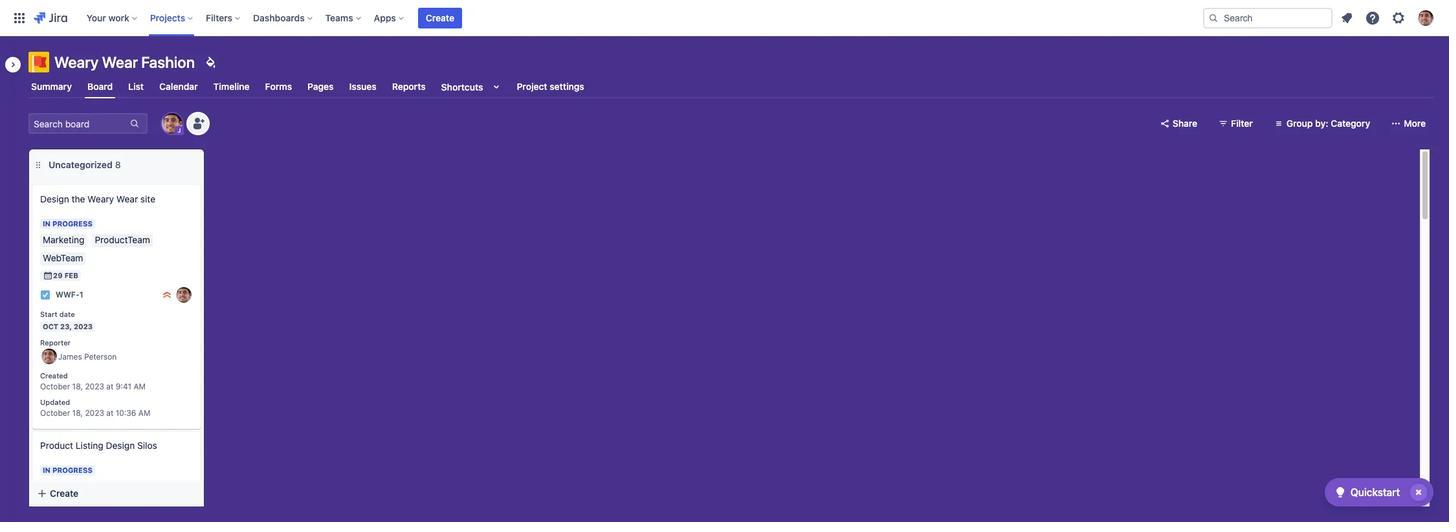 Task type: describe. For each thing, give the bounding box(es) containing it.
calendar link
[[157, 75, 200, 98]]

0 vertical spatial wear
[[102, 53, 138, 71]]

work
[[108, 12, 129, 23]]

category
[[1331, 118, 1371, 129]]

1 vertical spatial create
[[50, 488, 78, 499]]

the
[[72, 194, 85, 205]]

projects button
[[146, 7, 198, 28]]

highest image
[[162, 290, 172, 300]]

listing
[[76, 440, 103, 451]]

issues
[[349, 81, 377, 92]]

summary
[[31, 81, 72, 92]]

30
[[53, 500, 63, 508]]

tab list containing board
[[21, 75, 1442, 98]]

your
[[87, 12, 106, 23]]

start
[[40, 310, 57, 319]]

apps
[[374, 12, 396, 23]]

dismiss quickstart image
[[1409, 482, 1430, 503]]

feb
[[64, 271, 78, 280]]

0 vertical spatial weary
[[54, 53, 99, 71]]

1
[[79, 290, 83, 300]]

timeline
[[213, 81, 250, 92]]

updated october 18, 2023 at 10:36 am
[[40, 398, 150, 418]]

Search field
[[1204, 7, 1333, 28]]

share button
[[1152, 113, 1206, 134]]

notifications image
[[1340, 10, 1355, 26]]

forms
[[265, 81, 292, 92]]

help image
[[1365, 10, 1381, 26]]

create inside primary element
[[426, 12, 454, 23]]

more button
[[1384, 113, 1434, 134]]

progress for listing
[[52, 466, 93, 475]]

start date oct 23, 2023
[[40, 310, 93, 331]]

progress for the
[[52, 219, 93, 228]]

wwf-1
[[56, 290, 83, 300]]

settings
[[550, 81, 584, 92]]

timeline link
[[211, 75, 252, 98]]

product
[[40, 440, 73, 451]]

wwf-1 link
[[56, 290, 83, 301]]

in for product listing design silos
[[43, 466, 51, 475]]

set background color image
[[203, 54, 218, 70]]

2023 for 9:41
[[85, 382, 104, 392]]

uncategorized
[[49, 159, 113, 170]]

list link
[[126, 75, 146, 98]]

issues link
[[347, 75, 379, 98]]

forms link
[[263, 75, 295, 98]]

project settings link
[[514, 75, 587, 98]]

apps button
[[370, 7, 409, 28]]

primary element
[[8, 0, 1204, 36]]

0 horizontal spatial design
[[40, 194, 69, 205]]

at for 9:41
[[106, 382, 114, 392]]

8
[[115, 159, 121, 170]]

your profile and settings image
[[1419, 10, 1434, 26]]

Search board text field
[[30, 115, 128, 133]]

0 horizontal spatial create button
[[29, 482, 204, 506]]

sidebar navigation image
[[0, 52, 28, 78]]

your work
[[87, 12, 129, 23]]

group
[[1287, 118, 1313, 129]]

nov
[[65, 500, 81, 508]]

your work button
[[83, 7, 142, 28]]

share
[[1173, 118, 1198, 129]]

james peterson
[[58, 352, 117, 362]]

list
[[128, 81, 144, 92]]

in for design the weary wear site
[[43, 219, 51, 228]]

add people image
[[190, 116, 206, 131]]

create button inside primary element
[[418, 7, 462, 28]]

check image
[[1333, 485, 1348, 500]]

more
[[1404, 118, 1426, 129]]

board
[[87, 81, 113, 92]]



Task type: locate. For each thing, give the bounding box(es) containing it.
at left 10:36
[[106, 408, 114, 418]]

0 vertical spatial in progress
[[43, 219, 93, 228]]

reporter
[[40, 338, 71, 347]]

summary link
[[28, 75, 74, 98]]

date
[[59, 310, 75, 319]]

1 18, from the top
[[72, 382, 83, 392]]

create up the 30 nov
[[50, 488, 78, 499]]

0 vertical spatial am
[[134, 382, 146, 392]]

29 february 2024 image
[[43, 271, 53, 281], [43, 271, 53, 281]]

wwf-
[[56, 290, 79, 300]]

2 at from the top
[[106, 408, 114, 418]]

fashion
[[141, 53, 195, 71]]

in
[[43, 219, 51, 228], [43, 466, 51, 475]]

1 vertical spatial wear
[[116, 194, 138, 205]]

reports link
[[390, 75, 428, 98]]

appswitcher icon image
[[12, 10, 27, 26]]

0 vertical spatial in
[[43, 219, 51, 228]]

quickstart
[[1351, 487, 1400, 499]]

oct
[[43, 322, 58, 331]]

tab list
[[21, 75, 1442, 98]]

create
[[426, 12, 454, 23], [50, 488, 78, 499]]

project
[[517, 81, 547, 92]]

am
[[134, 382, 146, 392], [138, 408, 150, 418]]

am for october 18, 2023 at 10:36 am
[[138, 408, 150, 418]]

banner
[[0, 0, 1450, 36]]

design left the
[[40, 194, 69, 205]]

30 nov
[[53, 500, 81, 508]]

created october 18, 2023 at 9:41 am
[[40, 372, 146, 392]]

1 in from the top
[[43, 219, 51, 228]]

18, for october 18, 2023 at 10:36 am
[[72, 408, 83, 418]]

2023 inside the updated october 18, 2023 at 10:36 am
[[85, 408, 104, 418]]

am inside created october 18, 2023 at 9:41 am
[[134, 382, 146, 392]]

1 vertical spatial james peterson image
[[41, 349, 57, 365]]

0 vertical spatial 18,
[[72, 382, 83, 392]]

1 vertical spatial create button
[[29, 482, 204, 506]]

2023 inside created october 18, 2023 at 9:41 am
[[85, 382, 104, 392]]

group by: category
[[1287, 118, 1371, 129]]

10:36
[[116, 408, 136, 418]]

0 horizontal spatial create
[[50, 488, 78, 499]]

shortcuts button
[[439, 75, 507, 98]]

in progress
[[43, 219, 93, 228], [43, 466, 93, 475]]

1 horizontal spatial design
[[106, 440, 135, 451]]

0 vertical spatial october
[[40, 382, 70, 392]]

18,
[[72, 382, 83, 392], [72, 408, 83, 418]]

weary
[[54, 53, 99, 71], [88, 194, 114, 205]]

1 vertical spatial 18,
[[72, 408, 83, 418]]

wear
[[102, 53, 138, 71], [116, 194, 138, 205]]

1 vertical spatial progress
[[52, 466, 93, 475]]

9:41
[[116, 382, 131, 392]]

in progress for design
[[43, 219, 93, 228]]

2023 up the updated october 18, 2023 at 10:36 am
[[85, 382, 104, 392]]

2023
[[74, 322, 93, 331], [85, 382, 104, 392], [85, 408, 104, 418]]

dashboards button
[[249, 7, 318, 28]]

james peterson image
[[162, 113, 183, 134], [41, 349, 57, 365]]

18, inside created october 18, 2023 at 9:41 am
[[72, 382, 83, 392]]

in progress for product
[[43, 466, 93, 475]]

pages
[[308, 81, 334, 92]]

progress
[[52, 219, 93, 228], [52, 466, 93, 475]]

at left 9:41
[[106, 382, 114, 392]]

create right apps dropdown button
[[426, 12, 454, 23]]

jira image
[[34, 10, 67, 26], [34, 10, 67, 26]]

filters
[[206, 12, 232, 23]]

am right 9:41
[[134, 382, 146, 392]]

weary right the
[[88, 194, 114, 205]]

2023 left 10:36
[[85, 408, 104, 418]]

1 vertical spatial 2023
[[85, 382, 104, 392]]

2 progress from the top
[[52, 466, 93, 475]]

october for october 18, 2023 at 10:36 am
[[40, 408, 70, 418]]

projects
[[150, 12, 185, 23]]

teams button
[[322, 7, 366, 28]]

29 feb
[[53, 271, 78, 280]]

1 vertical spatial design
[[106, 440, 135, 451]]

30 november 2023 image
[[43, 499, 53, 510], [43, 499, 53, 510]]

quickstart button
[[1325, 478, 1434, 507]]

1 vertical spatial weary
[[88, 194, 114, 205]]

1 october from the top
[[40, 382, 70, 392]]

create button down product listing design silos
[[29, 482, 204, 506]]

design the weary wear site
[[40, 194, 155, 205]]

october down created
[[40, 382, 70, 392]]

progress down product
[[52, 466, 93, 475]]

october
[[40, 382, 70, 392], [40, 408, 70, 418]]

dashboards
[[253, 12, 305, 23]]

at inside created october 18, 2023 at 9:41 am
[[106, 382, 114, 392]]

design left silos
[[106, 440, 135, 451]]

uncategorized 8
[[49, 159, 121, 170]]

1 progress from the top
[[52, 219, 93, 228]]

product listing design silos
[[40, 440, 157, 451]]

at for 10:36
[[106, 408, 114, 418]]

1 vertical spatial am
[[138, 408, 150, 418]]

1 at from the top
[[106, 382, 114, 392]]

site
[[140, 194, 155, 205]]

october inside created october 18, 2023 at 9:41 am
[[40, 382, 70, 392]]

2 18, from the top
[[72, 408, 83, 418]]

2 vertical spatial 2023
[[85, 408, 104, 418]]

pages link
[[305, 75, 336, 98]]

1 vertical spatial at
[[106, 408, 114, 418]]

james peterson image
[[176, 287, 192, 303]]

am right 10:36
[[138, 408, 150, 418]]

shortcuts
[[441, 81, 483, 92]]

29
[[53, 271, 63, 280]]

teams
[[325, 12, 353, 23]]

18, for october 18, 2023 at 9:41 am
[[72, 382, 83, 392]]

am for october 18, 2023 at 9:41 am
[[134, 382, 146, 392]]

silos
[[137, 440, 157, 451]]

peterson
[[84, 352, 117, 362]]

in down design the weary wear site
[[43, 219, 51, 228]]

banner containing your work
[[0, 0, 1450, 36]]

0 vertical spatial create button
[[418, 7, 462, 28]]

weary up board
[[54, 53, 99, 71]]

2 october from the top
[[40, 408, 70, 418]]

18, inside the updated october 18, 2023 at 10:36 am
[[72, 408, 83, 418]]

18, up the updated october 18, 2023 at 10:36 am
[[72, 382, 83, 392]]

design
[[40, 194, 69, 205], [106, 440, 135, 451]]

calendar
[[159, 81, 198, 92]]

search image
[[1209, 13, 1219, 23]]

at inside the updated october 18, 2023 at 10:36 am
[[106, 408, 114, 418]]

2 in progress from the top
[[43, 466, 93, 475]]

23,
[[60, 322, 72, 331]]

0 vertical spatial create
[[426, 12, 454, 23]]

project settings
[[517, 81, 584, 92]]

wear up list
[[102, 53, 138, 71]]

create button right apps dropdown button
[[418, 7, 462, 28]]

2023 inside start date oct 23, 2023
[[74, 322, 93, 331]]

filter button
[[1211, 113, 1261, 134]]

1 horizontal spatial create button
[[418, 7, 462, 28]]

by:
[[1316, 118, 1329, 129]]

weary wear fashion
[[54, 53, 195, 71]]

2023 right 23,
[[74, 322, 93, 331]]

james peterson image down 'reporter'
[[41, 349, 57, 365]]

2 in from the top
[[43, 466, 51, 475]]

at
[[106, 382, 114, 392], [106, 408, 114, 418]]

0 horizontal spatial james peterson image
[[41, 349, 57, 365]]

james
[[58, 352, 82, 362]]

1 horizontal spatial james peterson image
[[162, 113, 183, 134]]

task image
[[40, 290, 50, 300]]

0 vertical spatial 2023
[[74, 322, 93, 331]]

october inside the updated october 18, 2023 at 10:36 am
[[40, 408, 70, 418]]

created
[[40, 372, 68, 380]]

1 horizontal spatial create
[[426, 12, 454, 23]]

0 vertical spatial design
[[40, 194, 69, 205]]

in progress down product
[[43, 466, 93, 475]]

0 vertical spatial james peterson image
[[162, 113, 183, 134]]

progress down the
[[52, 219, 93, 228]]

reports
[[392, 81, 426, 92]]

filter
[[1231, 118, 1253, 129]]

october down updated
[[40, 408, 70, 418]]

in down product
[[43, 466, 51, 475]]

1 in progress from the top
[[43, 219, 93, 228]]

18, up listing
[[72, 408, 83, 418]]

2023 for 10:36
[[85, 408, 104, 418]]

in progress down the
[[43, 219, 93, 228]]

create button
[[418, 7, 462, 28], [29, 482, 204, 506]]

settings image
[[1391, 10, 1407, 26]]

0 vertical spatial at
[[106, 382, 114, 392]]

filters button
[[202, 7, 245, 28]]

1 vertical spatial in
[[43, 466, 51, 475]]

wear left site
[[116, 194, 138, 205]]

october for october 18, 2023 at 9:41 am
[[40, 382, 70, 392]]

0 vertical spatial progress
[[52, 219, 93, 228]]

1 vertical spatial october
[[40, 408, 70, 418]]

1 vertical spatial in progress
[[43, 466, 93, 475]]

updated
[[40, 398, 70, 407]]

james peterson image left add people image
[[162, 113, 183, 134]]

am inside the updated october 18, 2023 at 10:36 am
[[138, 408, 150, 418]]



Task type: vqa. For each thing, say whether or not it's contained in the screenshot.
"task" icon
yes



